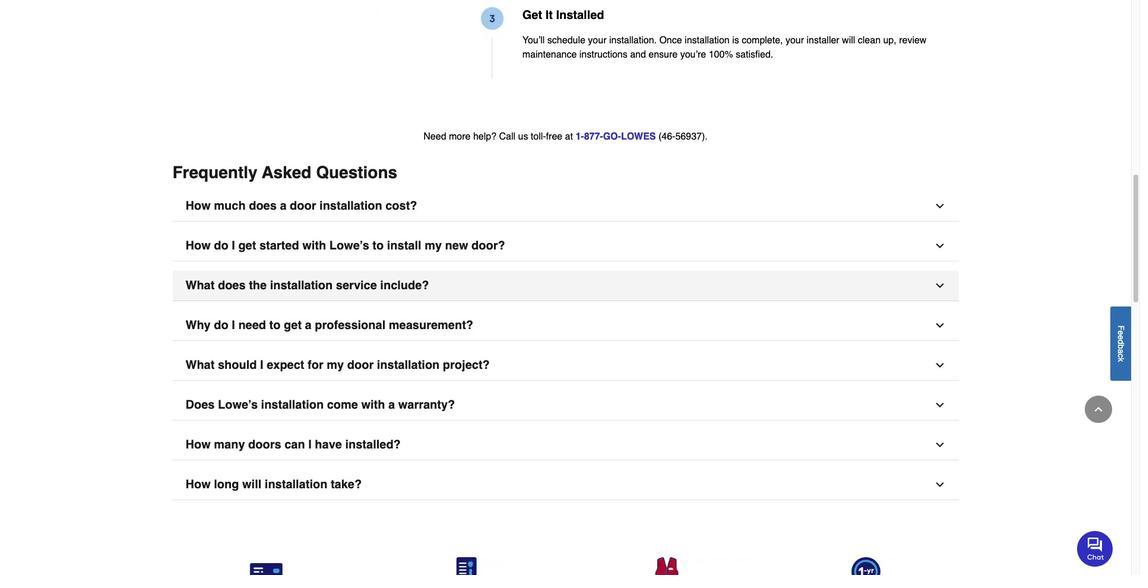 Task type: vqa. For each thing, say whether or not it's contained in the screenshot.
the bottommost operation
no



Task type: locate. For each thing, give the bounding box(es) containing it.
go-
[[603, 131, 621, 142]]

2 how from the top
[[186, 239, 211, 252]]

what left should
[[186, 358, 215, 372]]

4 chevron down image from the top
[[934, 399, 946, 411]]

0 horizontal spatial to
[[270, 318, 281, 332]]

chevron down image inside what should i expect for my door installation project? button
[[934, 359, 946, 371]]

1 horizontal spatial does
[[249, 199, 277, 213]]

up,
[[884, 35, 897, 46]]

installer
[[807, 35, 840, 46]]

a down frequently asked questions
[[280, 199, 287, 213]]

measurement?
[[389, 318, 474, 332]]

1 horizontal spatial get
[[284, 318, 302, 332]]

questions
[[316, 163, 398, 182]]

a dark blue background check icon. image
[[375, 557, 556, 575]]

your left installer
[[786, 35, 805, 46]]

installation
[[685, 35, 730, 46], [320, 199, 382, 213], [270, 279, 333, 292], [377, 358, 440, 372], [261, 398, 324, 412], [265, 478, 328, 491]]

door?
[[472, 239, 505, 252]]

3 chevron down image from the top
[[934, 320, 946, 331]]

installation up 100%
[[685, 35, 730, 46]]

installation up warranty?
[[377, 358, 440, 372]]

2 do from the top
[[214, 318, 229, 332]]

0 vertical spatial to
[[373, 239, 384, 252]]

service
[[336, 279, 377, 292]]

my
[[425, 239, 442, 252], [327, 358, 344, 372]]

e
[[1117, 330, 1127, 335], [1117, 335, 1127, 340]]

what up "why"
[[186, 279, 215, 292]]

toll-
[[531, 131, 546, 142]]

i down much
[[232, 239, 235, 252]]

1 e from the top
[[1117, 330, 1127, 335]]

4 how from the top
[[186, 478, 211, 491]]

1 horizontal spatial door
[[347, 358, 374, 372]]

chevron down image inside how do i get started with lowe's to install my new door? button
[[934, 240, 946, 252]]

a dark blue credit card icon. image
[[175, 557, 356, 575]]

i
[[232, 239, 235, 252], [232, 318, 235, 332], [260, 358, 264, 372], [308, 438, 312, 451]]

installation down questions
[[320, 199, 382, 213]]

get
[[523, 8, 543, 22]]

door
[[290, 199, 316, 213], [347, 358, 374, 372]]

how long will installation take? button
[[173, 470, 959, 500]]

to left the install
[[373, 239, 384, 252]]

0 vertical spatial does
[[249, 199, 277, 213]]

1 what from the top
[[186, 279, 215, 292]]

1 vertical spatial do
[[214, 318, 229, 332]]

installed?
[[345, 438, 401, 451]]

get
[[238, 239, 256, 252], [284, 318, 302, 332]]

i left need
[[232, 318, 235, 332]]

and
[[631, 49, 646, 60]]

1 horizontal spatial lowe's
[[330, 239, 369, 252]]

why do i need to get a professional measurement? button
[[173, 311, 959, 341]]

asked
[[262, 163, 312, 182]]

does lowe's installation come with a warranty? button
[[173, 390, 959, 421]]

1 chevron down image from the top
[[934, 200, 946, 212]]

what
[[186, 279, 215, 292], [186, 358, 215, 372]]

0 vertical spatial chevron down image
[[934, 280, 946, 292]]

1-877-go-lowes link
[[576, 131, 656, 142]]

how do i get started with lowe's to install my new door? button
[[173, 231, 959, 261]]

0 horizontal spatial door
[[290, 199, 316, 213]]

1 vertical spatial get
[[284, 318, 302, 332]]

scroll to top element
[[1086, 396, 1113, 423]]

need
[[424, 131, 447, 142]]

will
[[843, 35, 856, 46], [242, 478, 262, 491]]

1 vertical spatial will
[[242, 478, 262, 491]]

get up expect
[[284, 318, 302, 332]]

to right need
[[270, 318, 281, 332]]

1 chevron down image from the top
[[934, 280, 946, 292]]

do for how
[[214, 239, 229, 252]]

0 horizontal spatial get
[[238, 239, 256, 252]]

i left expect
[[260, 358, 264, 372]]

installation up how many doors can i have installed?
[[261, 398, 324, 412]]

6 chevron down image from the top
[[934, 479, 946, 491]]

1 vertical spatial chevron down image
[[934, 359, 946, 371]]

2 what from the top
[[186, 358, 215, 372]]

0 horizontal spatial lowe's
[[218, 398, 258, 412]]

chevron down image for a
[[934, 320, 946, 331]]

with right come
[[362, 398, 385, 412]]

chevron down image for what should i expect for my door installation project?
[[934, 359, 946, 371]]

0 horizontal spatial will
[[242, 478, 262, 491]]

does right much
[[249, 199, 277, 213]]

0 vertical spatial do
[[214, 239, 229, 252]]

chevron down image inside how many doors can i have installed? button
[[934, 439, 946, 451]]

does
[[186, 398, 215, 412]]

does
[[249, 199, 277, 213], [218, 279, 246, 292]]

door down asked
[[290, 199, 316, 213]]

how
[[186, 199, 211, 213], [186, 239, 211, 252], [186, 438, 211, 451], [186, 478, 211, 491]]

how for how long will installation take?
[[186, 478, 211, 491]]

do down much
[[214, 239, 229, 252]]

how much does a door installation cost? button
[[173, 191, 959, 221]]

why do i need to get a professional measurement?
[[186, 318, 474, 332]]

1 vertical spatial what
[[186, 358, 215, 372]]

3 how from the top
[[186, 438, 211, 451]]

will left the clean
[[843, 35, 856, 46]]

e up b
[[1117, 335, 1127, 340]]

with
[[303, 239, 326, 252], [362, 398, 385, 412]]

does left the the
[[218, 279, 246, 292]]

do
[[214, 239, 229, 252], [214, 318, 229, 332]]

1 horizontal spatial my
[[425, 239, 442, 252]]

you'll schedule your installation. once installation is complete, your installer will clean up, review maintenance instructions and ensure you're 100% satisfied.
[[523, 35, 927, 60]]

0 horizontal spatial with
[[303, 239, 326, 252]]

chevron down image for installed?
[[934, 439, 946, 451]]

it
[[546, 8, 553, 22]]

my right for
[[327, 358, 344, 372]]

chevron down image inside how long will installation take? button
[[934, 479, 946, 491]]

your
[[588, 35, 607, 46], [786, 35, 805, 46]]

chevron down image for warranty?
[[934, 399, 946, 411]]

do right "why"
[[214, 318, 229, 332]]

1 horizontal spatial your
[[786, 35, 805, 46]]

1 how from the top
[[186, 199, 211, 213]]

is
[[733, 35, 740, 46]]

lowe's right does
[[218, 398, 258, 412]]

get it installed
[[523, 8, 605, 22]]

1 horizontal spatial will
[[843, 35, 856, 46]]

e up d
[[1117, 330, 1127, 335]]

started
[[260, 239, 299, 252]]

lowe's
[[330, 239, 369, 252], [218, 398, 258, 412]]

1 vertical spatial to
[[270, 318, 281, 332]]

my left new
[[425, 239, 442, 252]]

d
[[1117, 340, 1127, 344]]

1-
[[576, 131, 584, 142]]

get left started
[[238, 239, 256, 252]]

a lowe's red vest icon. image
[[575, 557, 757, 575]]

5 chevron down image from the top
[[934, 439, 946, 451]]

0 vertical spatial will
[[843, 35, 856, 46]]

satisfied.
[[736, 49, 774, 60]]

new
[[445, 239, 468, 252]]

1 do from the top
[[214, 239, 229, 252]]

have
[[315, 438, 342, 451]]

0 vertical spatial what
[[186, 279, 215, 292]]

at
[[565, 131, 573, 142]]

warranty?
[[399, 398, 455, 412]]

how many doors can i have installed? button
[[173, 430, 959, 460]]

installation right the the
[[270, 279, 333, 292]]

1 horizontal spatial to
[[373, 239, 384, 252]]

c
[[1117, 353, 1127, 358]]

need more help? call us toll-free at 1-877-go-lowes (46-56937).
[[424, 131, 708, 142]]

chevron down image inside why do i need to get a professional measurement? button
[[934, 320, 946, 331]]

1 vertical spatial lowe's
[[218, 398, 258, 412]]

chevron down image
[[934, 280, 946, 292], [934, 359, 946, 371]]

0 vertical spatial lowe's
[[330, 239, 369, 252]]

lowes
[[621, 131, 656, 142]]

lowe's up service
[[330, 239, 369, 252]]

i for need
[[232, 318, 235, 332]]

a
[[280, 199, 287, 213], [305, 318, 312, 332], [1117, 349, 1127, 353], [389, 398, 395, 412]]

ensure
[[649, 49, 678, 60]]

will inside button
[[242, 478, 262, 491]]

your up the instructions
[[588, 35, 607, 46]]

review
[[900, 35, 927, 46]]

1 vertical spatial does
[[218, 279, 246, 292]]

chevron down image inside what does the installation service include? button
[[934, 280, 946, 292]]

once
[[660, 35, 682, 46]]

chevron down image
[[934, 200, 946, 212], [934, 240, 946, 252], [934, 320, 946, 331], [934, 399, 946, 411], [934, 439, 946, 451], [934, 479, 946, 491]]

will right long
[[242, 478, 262, 491]]

0 vertical spatial with
[[303, 239, 326, 252]]

chevron down image inside 'how much does a door installation cost?' button
[[934, 200, 946, 212]]

with right started
[[303, 239, 326, 252]]

how many doors can i have installed?
[[186, 438, 401, 451]]

many
[[214, 438, 245, 451]]

door down "professional"
[[347, 358, 374, 372]]

1 vertical spatial my
[[327, 358, 344, 372]]

how for how much does a door installation cost?
[[186, 199, 211, 213]]

2 chevron down image from the top
[[934, 240, 946, 252]]

1 vertical spatial with
[[362, 398, 385, 412]]

2 chevron down image from the top
[[934, 359, 946, 371]]

to
[[373, 239, 384, 252], [270, 318, 281, 332]]

long
[[214, 478, 239, 491]]

for
[[308, 358, 324, 372]]

0 horizontal spatial your
[[588, 35, 607, 46]]

chevron down image inside does lowe's installation come with a warranty? button
[[934, 399, 946, 411]]



Task type: describe. For each thing, give the bounding box(es) containing it.
professional
[[315, 318, 386, 332]]

need
[[238, 318, 266, 332]]

i for get
[[232, 239, 235, 252]]

what for what does the installation service include?
[[186, 279, 215, 292]]

chevron down image for cost?
[[934, 200, 946, 212]]

will inside you'll schedule your installation. once installation is complete, your installer will clean up, review maintenance instructions and ensure you're 100% satisfied.
[[843, 35, 856, 46]]

how long will installation take?
[[186, 478, 362, 491]]

what does the installation service include?
[[186, 279, 429, 292]]

how for how do i get started with lowe's to install my new door?
[[186, 239, 211, 252]]

maintenance
[[523, 49, 577, 60]]

what should i expect for my door installation project?
[[186, 358, 490, 372]]

an icon of the number 3. image
[[372, 7, 504, 79]]

1 vertical spatial door
[[347, 358, 374, 372]]

schedule
[[548, 35, 586, 46]]

instructions
[[580, 49, 628, 60]]

0 horizontal spatial my
[[327, 358, 344, 372]]

include?
[[380, 279, 429, 292]]

come
[[327, 398, 358, 412]]

how for how many doors can i have installed?
[[186, 438, 211, 451]]

chevron down image for what does the installation service include?
[[934, 280, 946, 292]]

2 your from the left
[[786, 35, 805, 46]]

k
[[1117, 358, 1127, 362]]

clean
[[858, 35, 881, 46]]

0 horizontal spatial does
[[218, 279, 246, 292]]

what does the installation service include? button
[[173, 271, 959, 301]]

us
[[518, 131, 528, 142]]

install
[[387, 239, 422, 252]]

56937).
[[676, 131, 708, 142]]

you're
[[681, 49, 707, 60]]

a left warranty?
[[389, 398, 395, 412]]

0 vertical spatial door
[[290, 199, 316, 213]]

installation inside you'll schedule your installation. once installation is complete, your installer will clean up, review maintenance instructions and ensure you're 100% satisfied.
[[685, 35, 730, 46]]

do for why
[[214, 318, 229, 332]]

does lowe's installation come with a warranty?
[[186, 398, 455, 412]]

(46-
[[659, 131, 676, 142]]

2 e from the top
[[1117, 335, 1127, 340]]

f
[[1117, 325, 1127, 330]]

complete,
[[742, 35, 783, 46]]

f e e d b a c k button
[[1111, 306, 1132, 381]]

how much does a door installation cost?
[[186, 199, 417, 213]]

frequently asked questions
[[173, 163, 398, 182]]

you'll
[[523, 35, 545, 46]]

0 vertical spatial my
[[425, 239, 442, 252]]

frequently
[[173, 163, 258, 182]]

much
[[214, 199, 246, 213]]

can
[[285, 438, 305, 451]]

i for expect
[[260, 358, 264, 372]]

a blue 1-year labor warranty icon. image
[[776, 557, 957, 575]]

chat invite button image
[[1078, 530, 1114, 567]]

what should i expect for my door installation project? button
[[173, 350, 959, 381]]

100%
[[709, 49, 734, 60]]

chevron up image
[[1093, 403, 1105, 415]]

b
[[1117, 344, 1127, 349]]

how do i get started with lowe's to install my new door?
[[186, 239, 505, 252]]

more
[[449, 131, 471, 142]]

1 horizontal spatial with
[[362, 398, 385, 412]]

a up the k
[[1117, 349, 1127, 353]]

expect
[[267, 358, 305, 372]]

should
[[218, 358, 257, 372]]

1 your from the left
[[588, 35, 607, 46]]

free
[[546, 131, 563, 142]]

877-
[[584, 131, 603, 142]]

the
[[249, 279, 267, 292]]

take?
[[331, 478, 362, 491]]

0 vertical spatial get
[[238, 239, 256, 252]]

installation.
[[610, 35, 657, 46]]

what for what should i expect for my door installation project?
[[186, 358, 215, 372]]

a down what does the installation service include?
[[305, 318, 312, 332]]

f e e d b a c k
[[1117, 325, 1127, 362]]

cost?
[[386, 199, 417, 213]]

call
[[499, 131, 516, 142]]

help?
[[473, 131, 497, 142]]

doors
[[248, 438, 281, 451]]

project?
[[443, 358, 490, 372]]

why
[[186, 318, 211, 332]]

chevron down image for lowe's
[[934, 240, 946, 252]]

installed
[[556, 8, 605, 22]]

i right can
[[308, 438, 312, 451]]

installation down can
[[265, 478, 328, 491]]



